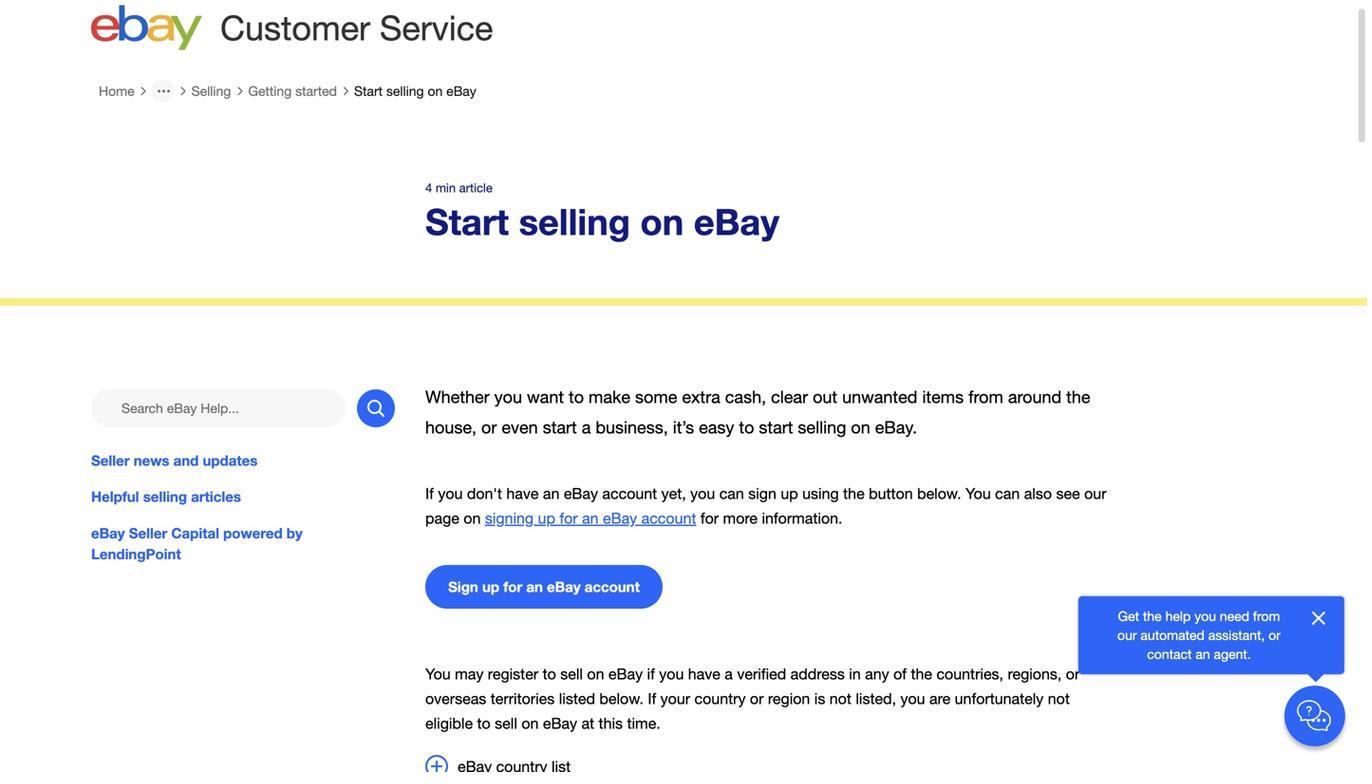 Task type: locate. For each thing, give the bounding box(es) containing it.
0 vertical spatial account
[[602, 485, 657, 502]]

you
[[494, 387, 522, 407], [438, 485, 463, 502], [691, 485, 715, 502], [1195, 608, 1217, 624], [659, 665, 684, 683], [901, 690, 925, 708]]

an inside the if you don't have an ebay account yet, you can sign up using the button below. you can also see our page on
[[543, 485, 560, 502]]

seller news and updates link
[[91, 450, 395, 471]]

you right yet,
[[691, 485, 715, 502]]

up inside 'sign up for an ebay account' link
[[482, 578, 500, 595]]

if
[[647, 665, 655, 683]]

not down regions,
[[1048, 690, 1070, 708]]

seller up helpful
[[91, 452, 130, 469]]

have up the signing
[[507, 485, 539, 502]]

articles
[[191, 488, 241, 505]]

from right the need
[[1253, 608, 1281, 624]]

0 vertical spatial seller
[[91, 452, 130, 469]]

1 horizontal spatial you
[[966, 485, 991, 502]]

0 horizontal spatial below.
[[600, 690, 644, 708]]

or
[[481, 418, 497, 438], [1269, 627, 1281, 643], [1066, 665, 1080, 683], [750, 690, 764, 708]]

up right sign
[[781, 485, 798, 502]]

start
[[543, 418, 577, 438], [759, 418, 793, 438]]

have inside you may register to sell on ebay if you have a verified address in any of the countries, regions, or overseas territories listed below. if your country or region is not listed, you are unfortunately not eligible to sell on ebay at this time.
[[688, 665, 721, 683]]

seller up the lendingpoint in the bottom left of the page
[[129, 524, 167, 542]]

1 horizontal spatial from
[[1253, 608, 1281, 624]]

1 vertical spatial below.
[[600, 690, 644, 708]]

1 vertical spatial if
[[648, 690, 656, 708]]

a up country
[[725, 665, 733, 683]]

can up more at the right bottom of the page
[[720, 485, 744, 502]]

seller news and updates
[[91, 452, 258, 469]]

our down get
[[1118, 627, 1137, 643]]

below. right button
[[917, 485, 962, 502]]

0 horizontal spatial from
[[969, 387, 1004, 407]]

or inside whether you want to make some extra cash, clear out unwanted items from around the house, or even start a business, it's easy to start selling on ebay.
[[481, 418, 497, 438]]

sign
[[749, 485, 777, 502]]

1 vertical spatial seller
[[129, 524, 167, 542]]

an up signing up for an ebay account 'link'
[[543, 485, 560, 502]]

1 horizontal spatial below.
[[917, 485, 962, 502]]

the right using
[[843, 485, 865, 502]]

ebay seller capital powered by lendingpoint
[[91, 524, 303, 562]]

1 horizontal spatial have
[[688, 665, 721, 683]]

0 horizontal spatial a
[[582, 418, 591, 438]]

on
[[428, 83, 443, 99], [641, 200, 684, 243], [851, 418, 871, 438], [464, 509, 481, 527], [587, 665, 604, 683], [522, 715, 539, 732]]

for right the signing
[[560, 509, 578, 527]]

need
[[1220, 608, 1250, 624]]

yet,
[[662, 485, 686, 502]]

you right help
[[1195, 608, 1217, 624]]

min
[[436, 180, 456, 195]]

0 vertical spatial up
[[781, 485, 798, 502]]

0 vertical spatial sell
[[561, 665, 583, 683]]

from right items
[[969, 387, 1004, 407]]

from
[[969, 387, 1004, 407], [1253, 608, 1281, 624]]

1 horizontal spatial a
[[725, 665, 733, 683]]

are
[[930, 690, 951, 708]]

account for sign up for an ebay account
[[585, 578, 640, 595]]

sell down territories at bottom left
[[495, 715, 517, 732]]

to right eligible
[[477, 715, 491, 732]]

0 vertical spatial start
[[354, 83, 383, 99]]

our
[[1085, 485, 1107, 502], [1118, 627, 1137, 643]]

or right assistant,
[[1269, 627, 1281, 643]]

on inside whether you want to make some extra cash, clear out unwanted items from around the house, or even start a business, it's easy to start selling on ebay.
[[851, 418, 871, 438]]

listed
[[559, 690, 595, 708]]

sell up listed
[[561, 665, 583, 683]]

or left even at the bottom of the page
[[481, 418, 497, 438]]

1 horizontal spatial for
[[560, 509, 578, 527]]

help
[[1166, 608, 1191, 624]]

1 vertical spatial account
[[642, 509, 696, 527]]

ebay
[[447, 83, 477, 99], [694, 200, 780, 243], [564, 485, 598, 502], [603, 509, 637, 527], [91, 524, 125, 542], [547, 578, 581, 595], [609, 665, 643, 683], [543, 715, 577, 732]]

1 vertical spatial you
[[425, 665, 451, 683]]

not right is
[[830, 690, 852, 708]]

1 horizontal spatial can
[[995, 485, 1020, 502]]

0 vertical spatial you
[[966, 485, 991, 502]]

0 vertical spatial if
[[425, 485, 434, 502]]

up right the signing
[[538, 509, 555, 527]]

selling inside 4 min article start selling on ebay
[[519, 200, 631, 243]]

1 vertical spatial from
[[1253, 608, 1281, 624]]

an left agent.
[[1196, 646, 1210, 662]]

account up signing up for an ebay account for more information.
[[602, 485, 657, 502]]

getting started
[[248, 83, 337, 99]]

1 not from the left
[[830, 690, 852, 708]]

below.
[[917, 485, 962, 502], [600, 690, 644, 708]]

below. inside the if you don't have an ebay account yet, you can sign up using the button below. you can also see our page on
[[917, 485, 962, 502]]

whether you want to make some extra cash, clear out unwanted items from around the house, or even start a business, it's easy to start selling on ebay.
[[425, 387, 1091, 438]]

below. inside you may register to sell on ebay if you have a verified address in any of the countries, regions, or overseas territories listed below. if your country or region is not listed, you are unfortunately not eligible to sell on ebay at this time.
[[600, 690, 644, 708]]

if inside you may register to sell on ebay if you have a verified address in any of the countries, regions, or overseas territories listed below. if your country or region is not listed, you are unfortunately not eligible to sell on ebay at this time.
[[648, 690, 656, 708]]

sign
[[448, 578, 478, 595]]

an right sign on the bottom of the page
[[526, 578, 543, 595]]

it's
[[673, 418, 694, 438]]

have up country
[[688, 665, 721, 683]]

country
[[695, 690, 746, 708]]

up for signing up for an ebay account for more information.
[[538, 509, 555, 527]]

1 horizontal spatial start
[[759, 418, 793, 438]]

1 vertical spatial start
[[425, 200, 509, 243]]

the right of
[[911, 665, 933, 683]]

an
[[543, 485, 560, 502], [582, 509, 599, 527], [526, 578, 543, 595], [1196, 646, 1210, 662]]

1 vertical spatial our
[[1118, 627, 1137, 643]]

using
[[803, 485, 839, 502]]

seller inside ebay seller capital powered by lendingpoint
[[129, 524, 167, 542]]

1 horizontal spatial not
[[1048, 690, 1070, 708]]

for right sign on the bottom of the page
[[504, 578, 522, 595]]

up right sign on the bottom of the page
[[482, 578, 500, 595]]

for left more at the right bottom of the page
[[701, 509, 719, 527]]

home link
[[99, 83, 134, 99]]

0 vertical spatial below.
[[917, 485, 962, 502]]

selling
[[386, 83, 424, 99], [519, 200, 631, 243], [798, 418, 847, 438], [143, 488, 187, 505]]

1 horizontal spatial our
[[1118, 627, 1137, 643]]

1 can from the left
[[720, 485, 744, 502]]

up inside the if you don't have an ebay account yet, you can sign up using the button below. you can also see our page on
[[781, 485, 798, 502]]

sign up for an ebay account link
[[425, 565, 663, 609]]

0 vertical spatial a
[[582, 418, 591, 438]]

contact
[[1147, 646, 1192, 662]]

0 horizontal spatial can
[[720, 485, 744, 502]]

updates
[[203, 452, 258, 469]]

can left also
[[995, 485, 1020, 502]]

below. up 'this'
[[600, 690, 644, 708]]

don't
[[467, 485, 502, 502]]

1 vertical spatial sell
[[495, 715, 517, 732]]

start selling on ebay main content
[[0, 72, 1367, 772]]

account down signing up for an ebay account 'link'
[[585, 578, 640, 595]]

the inside whether you want to make some extra cash, clear out unwanted items from around the house, or even start a business, it's easy to start selling on ebay.
[[1067, 387, 1091, 407]]

items
[[923, 387, 964, 407]]

more
[[723, 509, 758, 527]]

can
[[720, 485, 744, 502], [995, 485, 1020, 502]]

0 horizontal spatial you
[[425, 665, 451, 683]]

from inside whether you want to make some extra cash, clear out unwanted items from around the house, or even start a business, it's easy to start selling on ebay.
[[969, 387, 1004, 407]]

an inside get the help you need from our automated assistant, or contact an agent.
[[1196, 646, 1210, 662]]

you inside whether you want to make some extra cash, clear out unwanted items from around the house, or even start a business, it's easy to start selling on ebay.
[[494, 387, 522, 407]]

you right the "if"
[[659, 665, 684, 683]]

also
[[1024, 485, 1052, 502]]

up for sign up for an ebay account
[[482, 578, 500, 595]]

if
[[425, 485, 434, 502], [648, 690, 656, 708]]

1 horizontal spatial up
[[538, 509, 555, 527]]

0 vertical spatial have
[[507, 485, 539, 502]]

0 vertical spatial our
[[1085, 485, 1107, 502]]

you up overseas
[[425, 665, 451, 683]]

you
[[966, 485, 991, 502], [425, 665, 451, 683]]

you inside you may register to sell on ebay if you have a verified address in any of the countries, regions, or overseas territories listed below. if your country or region is not listed, you are unfortunately not eligible to sell on ebay at this time.
[[425, 665, 451, 683]]

not
[[830, 690, 852, 708], [1048, 690, 1070, 708]]

the right get
[[1143, 608, 1162, 624]]

you inside get the help you need from our automated assistant, or contact an agent.
[[1195, 608, 1217, 624]]

you up even at the bottom of the page
[[494, 387, 522, 407]]

whether
[[425, 387, 490, 407]]

address
[[791, 665, 845, 683]]

if left your
[[648, 690, 656, 708]]

the inside you may register to sell on ebay if you have a verified address in any of the countries, regions, or overseas territories listed below. if your country or region is not listed, you are unfortunately not eligible to sell on ebay at this time.
[[911, 665, 933, 683]]

start right started
[[354, 83, 383, 99]]

if inside the if you don't have an ebay account yet, you can sign up using the button below. you can also see our page on
[[425, 485, 434, 502]]

0 horizontal spatial up
[[482, 578, 500, 595]]

1 horizontal spatial sell
[[561, 665, 583, 683]]

our right see
[[1085, 485, 1107, 502]]

1 horizontal spatial start
[[425, 200, 509, 243]]

1 vertical spatial a
[[725, 665, 733, 683]]

assistant,
[[1209, 627, 1265, 643]]

0 horizontal spatial not
[[830, 690, 852, 708]]

1 vertical spatial up
[[538, 509, 555, 527]]

home
[[99, 83, 134, 99]]

start down want
[[543, 418, 577, 438]]

the right around
[[1067, 387, 1091, 407]]

the inside get the help you need from our automated assistant, or contact an agent.
[[1143, 608, 1162, 624]]

the
[[1067, 387, 1091, 407], [843, 485, 865, 502], [1143, 608, 1162, 624], [911, 665, 933, 683]]

1 horizontal spatial if
[[648, 690, 656, 708]]

0 horizontal spatial start
[[543, 418, 577, 438]]

start down clear
[[759, 418, 793, 438]]

a down make
[[582, 418, 591, 438]]

a inside whether you want to make some extra cash, clear out unwanted items from around the house, or even start a business, it's easy to start selling on ebay.
[[582, 418, 591, 438]]

get
[[1118, 608, 1140, 624]]

0 horizontal spatial if
[[425, 485, 434, 502]]

signing
[[485, 509, 534, 527]]

2 horizontal spatial up
[[781, 485, 798, 502]]

0 horizontal spatial have
[[507, 485, 539, 502]]

you left also
[[966, 485, 991, 502]]

may
[[455, 665, 484, 683]]

start down article
[[425, 200, 509, 243]]

regions,
[[1008, 665, 1062, 683]]

0 horizontal spatial for
[[504, 578, 522, 595]]

button
[[869, 485, 913, 502]]

start inside 4 min article start selling on ebay
[[425, 200, 509, 243]]

news
[[134, 452, 169, 469]]

get the help you need from our automated assistant, or contact an agent.
[[1118, 608, 1281, 662]]

seller
[[91, 452, 130, 469], [129, 524, 167, 542]]

if up page
[[425, 485, 434, 502]]

have
[[507, 485, 539, 502], [688, 665, 721, 683]]

1 vertical spatial have
[[688, 665, 721, 683]]

account
[[602, 485, 657, 502], [642, 509, 696, 527], [585, 578, 640, 595]]

0 horizontal spatial our
[[1085, 485, 1107, 502]]

helpful
[[91, 488, 139, 505]]

helpful selling articles link
[[91, 486, 395, 507]]

by
[[287, 524, 303, 542]]

from inside get the help you need from our automated assistant, or contact an agent.
[[1253, 608, 1281, 624]]

ebay seller capital powered by lendingpoint link
[[91, 523, 395, 564]]

2 vertical spatial up
[[482, 578, 500, 595]]

0 vertical spatial from
[[969, 387, 1004, 407]]

to
[[569, 387, 584, 407], [739, 418, 754, 438], [543, 665, 556, 683], [477, 715, 491, 732]]

account down yet,
[[642, 509, 696, 527]]

cash,
[[725, 387, 766, 407]]

our inside the if you don't have an ebay account yet, you can sign up using the button below. you can also see our page on
[[1085, 485, 1107, 502]]

even
[[502, 418, 538, 438]]

0 horizontal spatial start
[[354, 83, 383, 99]]

lendingpoint
[[91, 545, 181, 562]]

2 vertical spatial account
[[585, 578, 640, 595]]

you may register to sell on ebay if you have a verified address in any of the countries, regions, or overseas territories listed below. if your country or region is not listed, you are unfortunately not eligible to sell on ebay at this time.
[[425, 665, 1080, 732]]



Task type: vqa. For each thing, say whether or not it's contained in the screenshot.
the bottommost Seller
yes



Task type: describe. For each thing, give the bounding box(es) containing it.
extra
[[682, 387, 721, 407]]

selling inside whether you want to make some extra cash, clear out unwanted items from around the house, or even start a business, it's easy to start selling on ebay.
[[798, 418, 847, 438]]

page
[[425, 509, 459, 527]]

verified
[[737, 665, 786, 683]]

powered
[[223, 524, 283, 542]]

signing up for an ebay account for more information.
[[485, 509, 843, 527]]

an right the signing
[[582, 509, 599, 527]]

register
[[488, 665, 539, 683]]

for for signing up for an ebay account for more information.
[[560, 509, 578, 527]]

see
[[1056, 485, 1080, 502]]

2 not from the left
[[1048, 690, 1070, 708]]

ebay inside ebay seller capital powered by lendingpoint
[[91, 524, 125, 542]]

around
[[1008, 387, 1062, 407]]

ebay.
[[875, 418, 917, 438]]

helpful selling articles
[[91, 488, 241, 505]]

business,
[[596, 418, 668, 438]]

of
[[894, 665, 907, 683]]

account inside the if you don't have an ebay account yet, you can sign up using the button below. you can also see our page on
[[602, 485, 657, 502]]

account for signing up for an ebay account for more information.
[[642, 509, 696, 527]]

customer service
[[220, 8, 493, 47]]

have inside the if you don't have an ebay account yet, you can sign up using the button below. you can also see our page on
[[507, 485, 539, 502]]

clear
[[771, 387, 808, 407]]

eligible
[[425, 715, 473, 732]]

overseas
[[425, 690, 486, 708]]

on inside the if you don't have an ebay account yet, you can sign up using the button below. you can also see our page on
[[464, 509, 481, 527]]

start selling on ebay
[[354, 83, 477, 99]]

you inside the if you don't have an ebay account yet, you can sign up using the button below. you can also see our page on
[[966, 485, 991, 502]]

signing up for an ebay account link
[[485, 509, 696, 527]]

unfortunately
[[955, 690, 1044, 708]]

a inside you may register to sell on ebay if you have a verified address in any of the countries, regions, or overseas territories listed below. if your country or region is not listed, you are unfortunately not eligible to sell on ebay at this time.
[[725, 665, 733, 683]]

selling
[[191, 83, 231, 99]]

any
[[865, 665, 890, 683]]

ebay inside the if you don't have an ebay account yet, you can sign up using the button below. you can also see our page on
[[564, 485, 598, 502]]

on inside 4 min article start selling on ebay
[[641, 200, 684, 243]]

ebay inside 4 min article start selling on ebay
[[694, 200, 780, 243]]

capital
[[171, 524, 219, 542]]

2 start from the left
[[759, 418, 793, 438]]

countries,
[[937, 665, 1004, 683]]

sign up for an ebay account
[[448, 578, 640, 595]]

to right easy
[[739, 418, 754, 438]]

2 can from the left
[[995, 485, 1020, 502]]

the inside the if you don't have an ebay account yet, you can sign up using the button below. you can also see our page on
[[843, 485, 865, 502]]

started
[[295, 83, 337, 99]]

this
[[599, 715, 623, 732]]

or inside get the help you need from our automated assistant, or contact an agent.
[[1269, 627, 1281, 643]]

for for sign up for an ebay account
[[504, 578, 522, 595]]

in
[[849, 665, 861, 683]]

selling link
[[191, 83, 231, 99]]

some
[[635, 387, 677, 407]]

time.
[[627, 715, 661, 732]]

4 min article start selling on ebay
[[425, 180, 780, 243]]

getting started link
[[248, 83, 337, 99]]

to right want
[[569, 387, 584, 407]]

listed,
[[856, 690, 896, 708]]

customer
[[220, 8, 370, 47]]

easy
[[699, 418, 734, 438]]

make
[[589, 387, 631, 407]]

agent.
[[1214, 646, 1251, 662]]

region
[[768, 690, 810, 708]]

service
[[380, 8, 493, 47]]

our inside get the help you need from our automated assistant, or contact an agent.
[[1118, 627, 1137, 643]]

4
[[425, 180, 432, 195]]

Search eBay Help... text field
[[91, 390, 346, 428]]

and
[[173, 452, 199, 469]]

information.
[[762, 509, 843, 527]]

you up page
[[438, 485, 463, 502]]

start selling on ebay link
[[354, 83, 477, 99]]

automated
[[1141, 627, 1205, 643]]

your
[[661, 690, 690, 708]]

unwanted
[[842, 387, 918, 407]]

1 start from the left
[[543, 418, 577, 438]]

out
[[813, 387, 838, 407]]

house,
[[425, 418, 477, 438]]

0 horizontal spatial sell
[[495, 715, 517, 732]]

is
[[815, 690, 826, 708]]

or down verified
[[750, 690, 764, 708]]

getting
[[248, 83, 292, 99]]

you left are
[[901, 690, 925, 708]]

if you don't have an ebay account yet, you can sign up using the button below. you can also see our page on
[[425, 485, 1107, 527]]

or right regions,
[[1066, 665, 1080, 683]]

at
[[582, 715, 595, 732]]

2 horizontal spatial for
[[701, 509, 719, 527]]

to right register
[[543, 665, 556, 683]]

want
[[527, 387, 564, 407]]

get the help you need from our automated assistant, or contact an agent. tooltip
[[1109, 607, 1290, 664]]

territories
[[491, 690, 555, 708]]

article
[[459, 180, 493, 195]]



